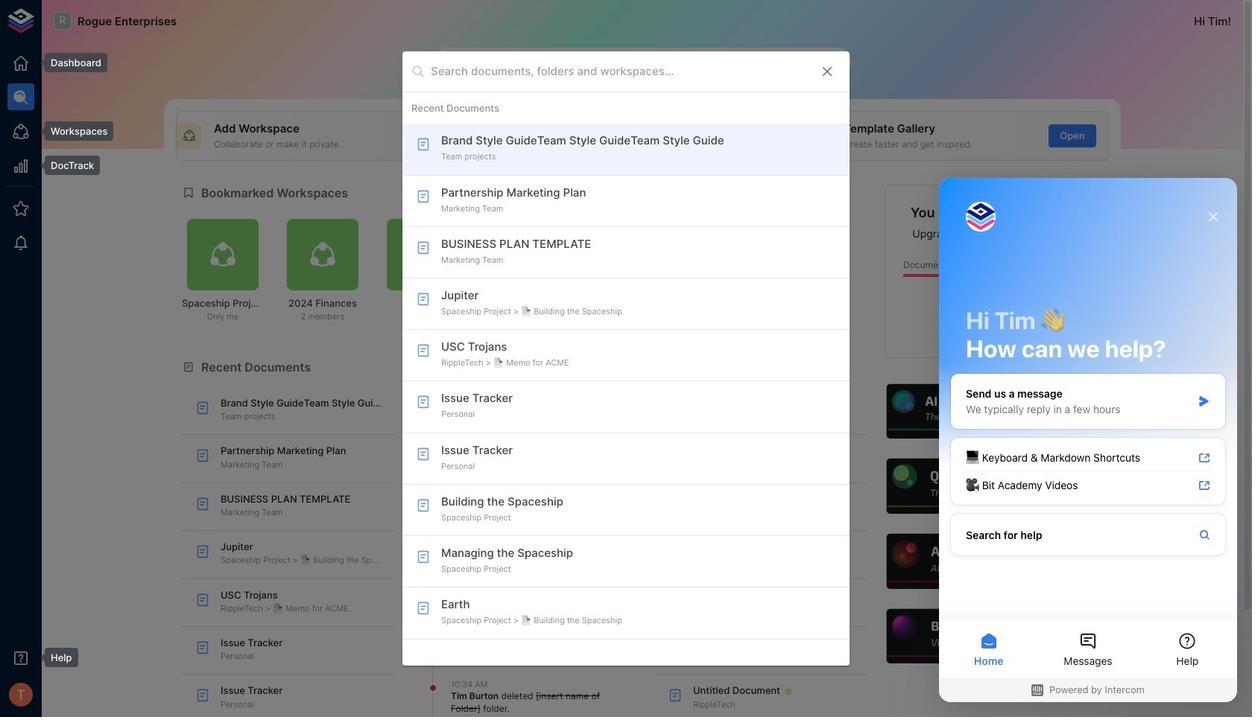 Task type: locate. For each thing, give the bounding box(es) containing it.
1 horizontal spatial dialog
[[939, 178, 1238, 703]]

help image
[[885, 382, 1109, 441], [885, 457, 1109, 517], [885, 532, 1109, 592], [885, 608, 1109, 667]]

dialog
[[403, 51, 850, 667], [939, 178, 1238, 703]]

1 help image from the top
[[885, 382, 1109, 441]]

0 horizontal spatial dialog
[[403, 51, 850, 667]]

tooltip
[[34, 53, 107, 72], [34, 122, 114, 141], [34, 156, 100, 175], [34, 649, 78, 668]]

3 tooltip from the top
[[34, 156, 100, 175]]



Task type: describe. For each thing, give the bounding box(es) containing it.
4 help image from the top
[[885, 608, 1109, 667]]

3 help image from the top
[[885, 532, 1109, 592]]

2 tooltip from the top
[[34, 122, 114, 141]]

2 help image from the top
[[885, 457, 1109, 517]]

1 tooltip from the top
[[34, 53, 107, 72]]

4 tooltip from the top
[[34, 649, 78, 668]]

Search documents, folders and workspaces... text field
[[431, 60, 808, 83]]



Task type: vqa. For each thing, say whether or not it's contained in the screenshot.
3rd help image from the bottom of the page
yes



